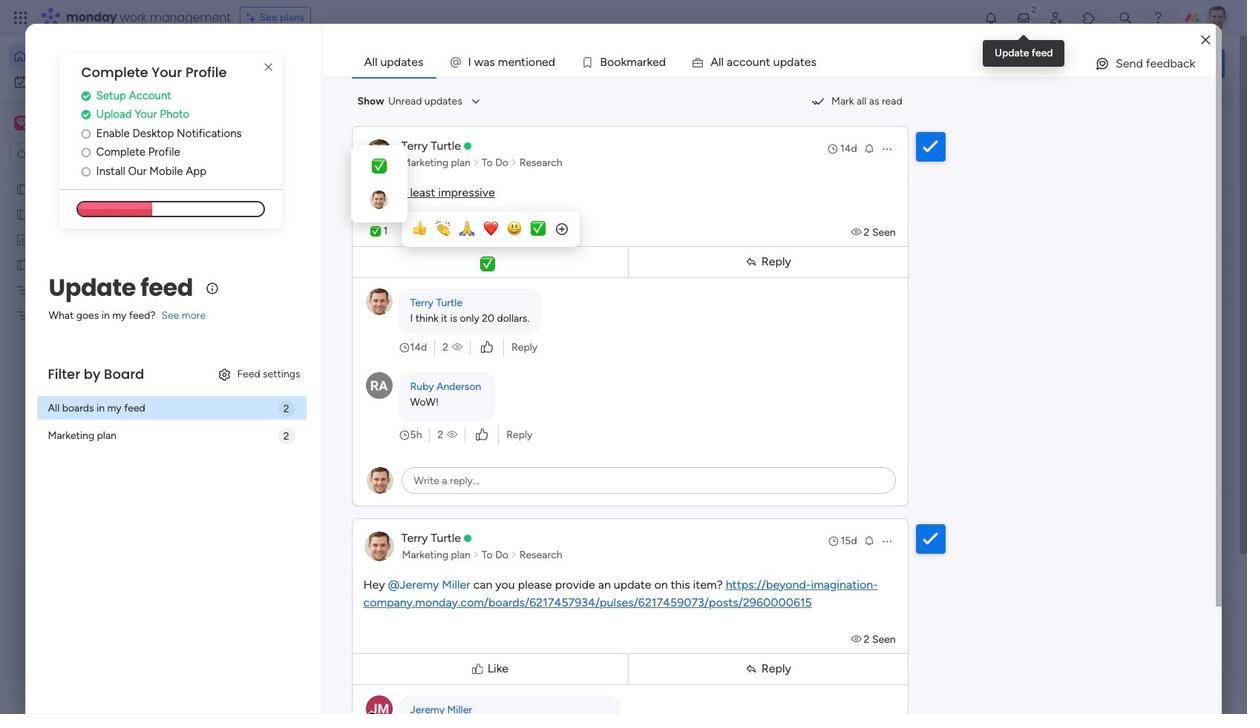 Task type: vqa. For each thing, say whether or not it's contained in the screenshot.
Public template board Icon
no



Task type: locate. For each thing, give the bounding box(es) containing it.
0 vertical spatial public board image
[[16, 207, 30, 221]]

check circle image up workspace selection element
[[81, 90, 91, 102]]

1 circle o image from the top
[[81, 128, 91, 139]]

1 vertical spatial dapulse x slim image
[[1203, 108, 1221, 125]]

1 horizontal spatial slider arrow image
[[511, 156, 517, 170]]

terry turtle image
[[1206, 6, 1229, 30]]

1 vertical spatial check circle image
[[81, 109, 91, 120]]

1 vertical spatial v2 like image
[[476, 427, 488, 444]]

search everything image
[[1118, 10, 1133, 25]]

public board image up public dashboard icon
[[16, 182, 30, 196]]

check circle image up search in workspace field
[[81, 109, 91, 120]]

public board image
[[16, 182, 30, 196], [491, 271, 507, 287]]

1 vertical spatial v2 seen image
[[452, 340, 463, 355]]

1 horizontal spatial add to favorites image
[[683, 271, 698, 286]]

public board image
[[16, 207, 30, 221], [16, 258, 30, 272]]

2 element
[[379, 559, 397, 577]]

add to favorites image left public dashboard image
[[683, 271, 698, 286]]

tab
[[352, 48, 436, 77]]

quick search results list box
[[229, 139, 967, 517]]

workspace image
[[14, 115, 29, 131], [16, 115, 27, 131]]

public board image down public dashboard icon
[[16, 258, 30, 272]]

v2 like image
[[481, 340, 493, 356], [476, 427, 488, 444]]

0 vertical spatial add to favorites image
[[683, 271, 698, 286]]

add to favorites image down v2 seen icon
[[440, 453, 455, 468]]

1 vertical spatial add to favorites image
[[440, 453, 455, 468]]

list box
[[0, 173, 189, 528]]

option
[[9, 45, 180, 68], [9, 70, 180, 94], [0, 176, 189, 179]]

0 horizontal spatial dapulse x slim image
[[260, 59, 277, 76]]

add to favorites image
[[683, 271, 698, 286], [440, 453, 455, 468]]

0 vertical spatial v2 seen image
[[851, 226, 864, 239]]

tab list
[[352, 48, 1216, 77]]

0 vertical spatial option
[[9, 45, 180, 68]]

circle o image up search in workspace field
[[81, 128, 91, 139]]

v2 bolt switch image
[[1130, 55, 1139, 72]]

0 horizontal spatial public board image
[[16, 182, 30, 196]]

component image
[[491, 294, 504, 308]]

see plans image
[[246, 10, 260, 26]]

public dashboard image
[[16, 232, 30, 246]]

0 vertical spatial dapulse x slim image
[[260, 59, 277, 76]]

dapulse x slim image
[[260, 59, 277, 76], [1203, 108, 1221, 125]]

slider arrow image
[[473, 156, 479, 170], [511, 156, 517, 170]]

2 vertical spatial option
[[0, 176, 189, 179]]

public board image up component icon
[[491, 271, 507, 287]]

0 vertical spatial circle o image
[[81, 128, 91, 139]]

2 workspace image from the left
[[16, 115, 27, 131]]

1 horizontal spatial public board image
[[491, 271, 507, 287]]

1 check circle image from the top
[[81, 90, 91, 102]]

public board image up public dashboard icon
[[16, 207, 30, 221]]

getting started element
[[1002, 541, 1225, 600]]

v2 like image down component icon
[[481, 340, 493, 356]]

monday marketplace image
[[1082, 10, 1097, 25]]

slider arrow image
[[473, 548, 479, 563], [511, 548, 517, 563]]

1 vertical spatial option
[[9, 70, 180, 94]]

v2 seen image
[[851, 226, 864, 239], [452, 340, 463, 355], [851, 634, 864, 646]]

1 vertical spatial public board image
[[491, 271, 507, 287]]

1 horizontal spatial dapulse x slim image
[[1203, 108, 1221, 125]]

1 horizontal spatial slider arrow image
[[511, 548, 517, 563]]

v2 like image right v2 seen icon
[[476, 427, 488, 444]]

1 vertical spatial circle o image
[[81, 147, 91, 158]]

1 vertical spatial public board image
[[16, 258, 30, 272]]

circle o image
[[81, 128, 91, 139], [81, 147, 91, 158]]

check circle image
[[81, 90, 91, 102], [81, 109, 91, 120]]

0 vertical spatial check circle image
[[81, 90, 91, 102]]

0 vertical spatial v2 like image
[[481, 340, 493, 356]]

2 slider arrow image from the left
[[511, 548, 517, 563]]

contact sales element
[[1002, 684, 1225, 715]]

circle o image up circle o icon
[[81, 147, 91, 158]]

0 horizontal spatial slider arrow image
[[473, 548, 479, 563]]

2 check circle image from the top
[[81, 109, 91, 120]]

select product image
[[13, 10, 28, 25]]

close recently visited image
[[229, 121, 247, 139]]

0 horizontal spatial slider arrow image
[[473, 156, 479, 170]]



Task type: describe. For each thing, give the bounding box(es) containing it.
notifications image
[[984, 10, 999, 25]]

1 slider arrow image from the left
[[473, 156, 479, 170]]

Search in workspace field
[[31, 147, 124, 164]]

invite members image
[[1049, 10, 1064, 25]]

2 vertical spatial v2 seen image
[[851, 634, 864, 646]]

v2 seen image
[[447, 428, 458, 443]]

2 slider arrow image from the left
[[511, 156, 517, 170]]

2 circle o image from the top
[[81, 147, 91, 158]]

give feedback image
[[1095, 56, 1110, 71]]

v2 user feedback image
[[1014, 55, 1026, 72]]

help center element
[[1002, 612, 1225, 672]]

2 public board image from the top
[[16, 258, 30, 272]]

options image
[[881, 143, 893, 155]]

2 image
[[1028, 1, 1041, 17]]

0 vertical spatial public board image
[[16, 182, 30, 196]]

1 workspace image from the left
[[14, 115, 29, 131]]

remove from favorites image
[[440, 271, 455, 286]]

1 slider arrow image from the left
[[473, 548, 479, 563]]

update feed image
[[1016, 10, 1031, 25]]

reminder image
[[863, 142, 875, 154]]

circle o image
[[81, 166, 91, 177]]

workspace selection element
[[14, 114, 124, 134]]

close image
[[1202, 35, 1210, 46]]

0 horizontal spatial add to favorites image
[[440, 453, 455, 468]]

public dashboard image
[[734, 271, 750, 287]]

1 public board image from the top
[[16, 207, 30, 221]]

help image
[[1151, 10, 1166, 25]]



